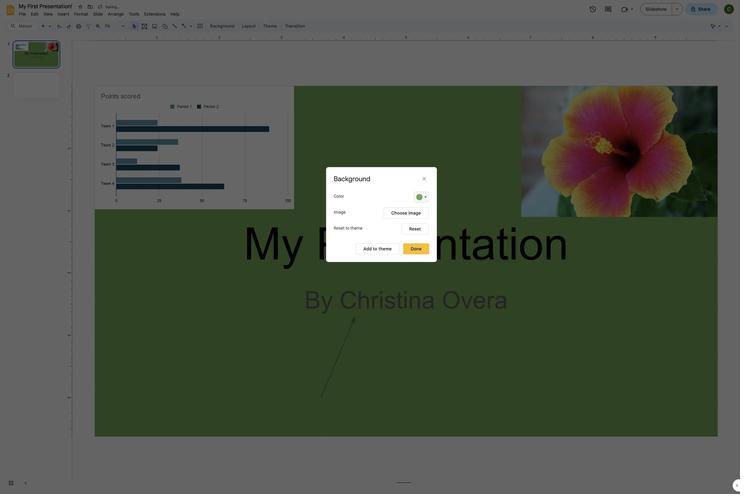 Task type: locate. For each thing, give the bounding box(es) containing it.
theme
[[263, 23, 277, 29]]

to for saved
[[117, 4, 121, 9]]

navigation inside background application
[[0, 35, 67, 494]]

background dialog
[[326, 167, 437, 262]]

0 horizontal spatial theme
[[351, 226, 363, 231]]

theme button
[[261, 21, 280, 31]]

image
[[409, 210, 421, 216]]

reset for reset
[[410, 226, 421, 232]]

Rename text field
[[17, 2, 76, 10]]

to left drive
[[117, 4, 121, 9]]

1 vertical spatial theme
[[379, 246, 392, 252]]

2 vertical spatial to
[[373, 246, 378, 252]]

reset for reset to theme
[[334, 226, 345, 231]]

theme
[[351, 226, 363, 231], [379, 246, 392, 252]]

background heading
[[334, 175, 395, 183]]

reset down the image
[[410, 226, 421, 232]]

0 vertical spatial theme
[[351, 226, 363, 231]]

reset down image
[[334, 226, 345, 231]]

menu bar inside menu bar 'banner'
[[17, 8, 182, 18]]

add to theme
[[364, 246, 392, 252]]

background
[[210, 23, 235, 29], [334, 175, 371, 183]]

0 vertical spatial to
[[117, 4, 121, 9]]

theme inside "button"
[[379, 246, 392, 252]]

background button
[[208, 21, 237, 31]]

1 vertical spatial to
[[346, 226, 350, 231]]

1 horizontal spatial background
[[334, 175, 371, 183]]

1 horizontal spatial to
[[346, 226, 350, 231]]

to
[[117, 4, 121, 9], [346, 226, 350, 231], [373, 246, 378, 252]]

2 horizontal spatial to
[[373, 246, 378, 252]]

to for reset
[[346, 226, 350, 231]]

1 horizontal spatial theme
[[379, 246, 392, 252]]

to right add
[[373, 246, 378, 252]]

0 vertical spatial background
[[210, 23, 235, 29]]

0 horizontal spatial to
[[117, 4, 121, 9]]

Star checkbox
[[76, 2, 85, 11]]

reset inside "button"
[[410, 226, 421, 232]]

to inside button
[[117, 4, 121, 9]]

menu bar
[[17, 8, 182, 18]]

0 horizontal spatial reset
[[334, 226, 345, 231]]

background application
[[0, 0, 741, 494]]

Menus field
[[8, 22, 38, 30]]

choose image button
[[384, 208, 429, 219]]

done button
[[403, 243, 430, 254]]

navigation
[[0, 35, 67, 494]]

1 vertical spatial background
[[334, 175, 371, 183]]

to inside "button"
[[373, 246, 378, 252]]

0 horizontal spatial background
[[210, 23, 235, 29]]

1 horizontal spatial reset
[[410, 226, 421, 232]]

reset
[[334, 226, 345, 231], [410, 226, 421, 232]]

share. private to only me. image
[[691, 6, 696, 12]]

transition button
[[283, 21, 308, 31]]

to down image
[[346, 226, 350, 231]]

theme for add to theme
[[379, 246, 392, 252]]



Task type: describe. For each thing, give the bounding box(es) containing it.
reset to theme
[[334, 226, 363, 231]]

saved to drive
[[105, 4, 130, 9]]

choose
[[392, 210, 408, 216]]

background inside button
[[210, 23, 235, 29]]

background inside heading
[[334, 175, 371, 183]]

reset button
[[402, 223, 429, 234]]

menu bar banner
[[0, 0, 741, 494]]

theme for reset to theme
[[351, 226, 363, 231]]

add
[[364, 246, 372, 252]]

to for add
[[373, 246, 378, 252]]

choose image
[[392, 210, 421, 216]]

saved to drive button
[[96, 2, 132, 11]]

saved
[[105, 4, 116, 9]]

drive
[[121, 4, 130, 9]]

mode and view toolbar
[[709, 20, 732, 32]]

main toolbar
[[38, 21, 308, 31]]

image
[[334, 210, 346, 215]]

add to theme button
[[356, 243, 400, 254]]

transition
[[285, 23, 305, 29]]

color
[[334, 194, 344, 199]]

done
[[411, 246, 422, 252]]



Task type: vqa. For each thing, say whether or not it's contained in the screenshot.
Reset for Reset
yes



